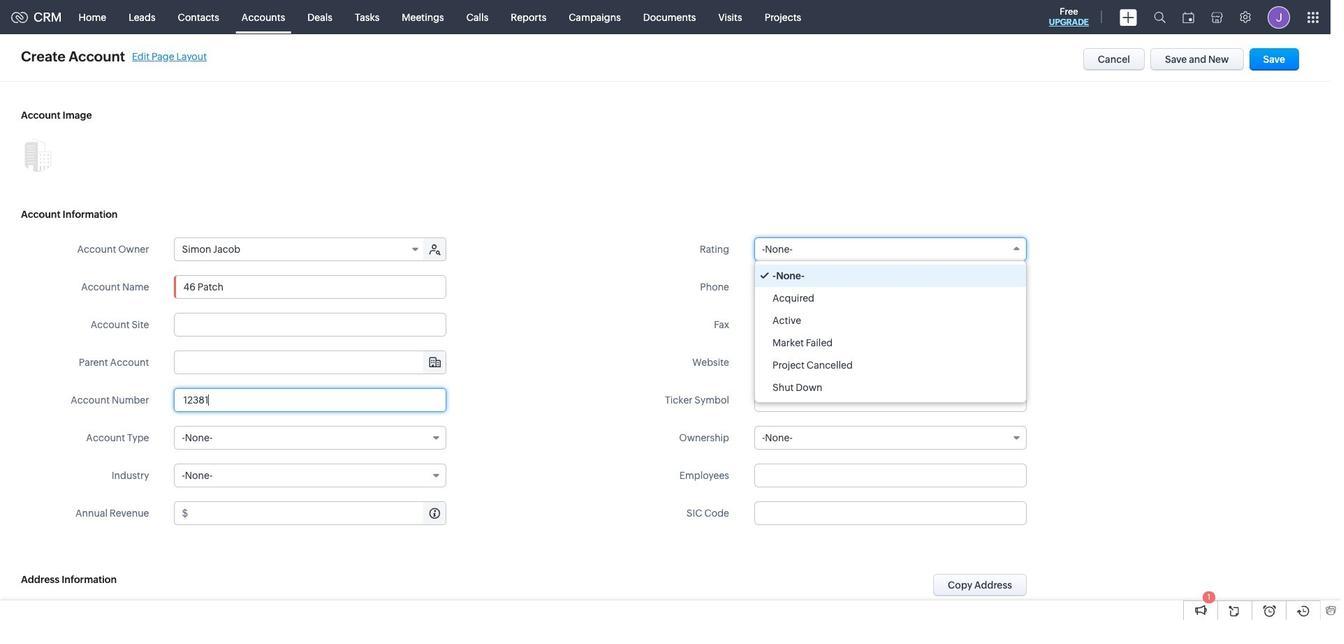 Task type: describe. For each thing, give the bounding box(es) containing it.
1 option from the top
[[755, 265, 1026, 287]]

6 option from the top
[[755, 377, 1026, 399]]

4 option from the top
[[755, 332, 1026, 354]]

3 option from the top
[[755, 309, 1026, 332]]

logo image
[[11, 12, 28, 23]]

create menu element
[[1111, 0, 1146, 34]]

2 option from the top
[[755, 287, 1026, 309]]

create menu image
[[1120, 9, 1137, 25]]

profile element
[[1259, 0, 1299, 34]]



Task type: vqa. For each thing, say whether or not it's contained in the screenshot.
search icon
yes



Task type: locate. For each thing, give the bounding box(es) containing it.
list box
[[755, 261, 1026, 402]]

option
[[755, 265, 1026, 287], [755, 287, 1026, 309], [755, 309, 1026, 332], [755, 332, 1026, 354], [755, 354, 1026, 377], [755, 377, 1026, 399]]

None field
[[754, 238, 1027, 261], [175, 238, 425, 261], [175, 351, 446, 374], [174, 426, 447, 450], [754, 426, 1027, 450], [174, 464, 447, 488], [754, 238, 1027, 261], [175, 238, 425, 261], [175, 351, 446, 374], [174, 426, 447, 450], [754, 426, 1027, 450], [174, 464, 447, 488]]

profile image
[[1268, 6, 1290, 28]]

None text field
[[174, 275, 447, 299], [174, 313, 447, 337], [754, 313, 1027, 337], [754, 464, 1027, 488], [754, 502, 1027, 525], [174, 275, 447, 299], [174, 313, 447, 337], [754, 313, 1027, 337], [754, 464, 1027, 488], [754, 502, 1027, 525]]

image image
[[21, 138, 54, 172]]

search image
[[1154, 11, 1166, 23]]

search element
[[1146, 0, 1174, 34]]

5 option from the top
[[755, 354, 1026, 377]]

calendar image
[[1183, 12, 1194, 23]]

None text field
[[754, 275, 1027, 299], [754, 351, 1027, 374], [175, 351, 446, 374], [174, 388, 447, 412], [754, 388, 1027, 412], [190, 502, 446, 525], [754, 275, 1027, 299], [754, 351, 1027, 374], [175, 351, 446, 374], [174, 388, 447, 412], [754, 388, 1027, 412], [190, 502, 446, 525]]



